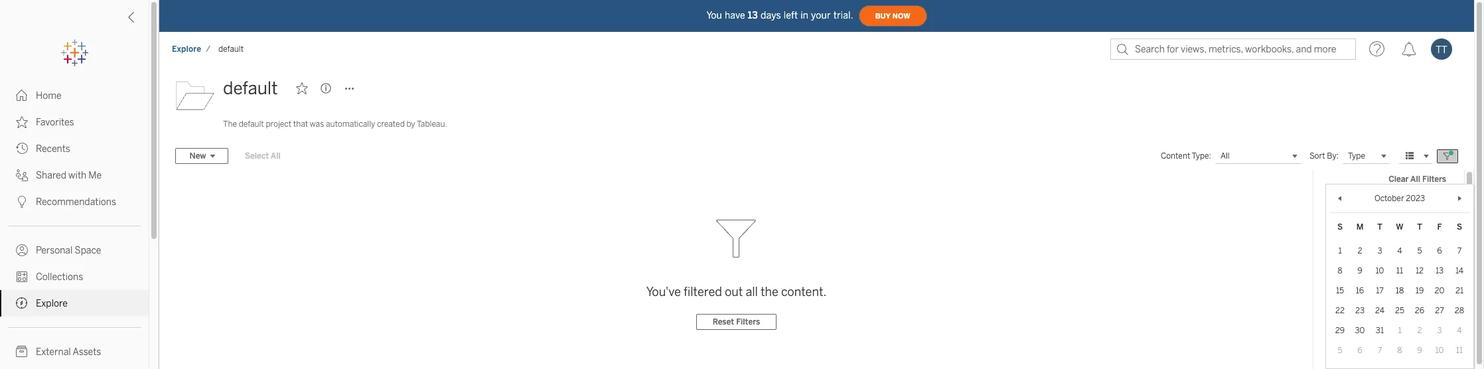 Task type: vqa. For each thing, say whether or not it's contained in the screenshot.


Task type: describe. For each thing, give the bounding box(es) containing it.
15
[[1337, 286, 1345, 295]]

25
[[1396, 306, 1405, 315]]

keyword
[[1357, 189, 1388, 199]]

by text only_f5he34f image for external assets
[[16, 346, 28, 358]]

clear for clear
[[1428, 359, 1447, 368]]

tuesday, october 17, 2023 cell
[[1370, 281, 1390, 301]]

assets
[[73, 347, 101, 358]]

shared
[[36, 170, 66, 181]]

clear for clear all filters
[[1389, 175, 1409, 184]]

friday, november 10, 2023 cell
[[1430, 341, 1450, 361]]

31
[[1376, 326, 1384, 335]]

row header containing s
[[1331, 217, 1470, 237]]

all for clear all filters
[[1411, 175, 1421, 184]]

collections link
[[0, 264, 149, 290]]

6 for monday, november 6, 2023 cell
[[1358, 346, 1363, 355]]

the
[[223, 120, 237, 129]]

trial.
[[834, 10, 854, 21]]

recents
[[36, 143, 70, 155]]

buy now
[[876, 12, 911, 20]]

recommendations
[[36, 197, 116, 208]]

wednesday, october 11, 2023 cell
[[1390, 261, 1410, 281]]

shared with me link
[[0, 162, 149, 189]]

favorites link
[[0, 109, 149, 135]]

shared with me
[[36, 170, 102, 181]]

26
[[1415, 306, 1425, 315]]

you
[[707, 10, 722, 21]]

m
[[1357, 222, 1364, 232]]

wednesday, october 18, 2023 cell
[[1390, 281, 1410, 301]]

w column header
[[1390, 217, 1410, 237]]

row containing 15
[[1331, 281, 1470, 301]]

all button
[[1216, 148, 1302, 164]]

explore for explore /
[[172, 44, 201, 54]]

on/before
[[1360, 359, 1397, 368]]

october 2023
[[1375, 194, 1426, 203]]

wednesday, october 4, 2023 cell
[[1390, 241, 1410, 261]]

row containing 29
[[1331, 321, 1470, 341]]

external assets
[[36, 347, 101, 358]]

october
[[1375, 194, 1405, 203]]

by text only_f5he34f image for recents
[[16, 143, 28, 155]]

tuesday, october 24, 2023 cell
[[1370, 301, 1390, 321]]

home link
[[0, 82, 149, 109]]

1 for sunday, october 1, 2023 cell
[[1339, 246, 1342, 256]]

saturday, october 21, 2023 cell
[[1450, 281, 1470, 301]]

row containing 22
[[1331, 301, 1470, 321]]

modified on/after
[[1326, 321, 1390, 330]]

thursday, october 12, 2023 cell
[[1410, 261, 1430, 281]]

list view image
[[1404, 150, 1416, 162]]

by text only_f5he34f image for favorites
[[16, 116, 28, 128]]

out
[[725, 285, 743, 299]]

0 horizontal spatial explore link
[[0, 290, 149, 317]]

27
[[1436, 306, 1445, 315]]

buy now button
[[859, 5, 927, 27]]

6 for friday, october 6, 2023 cell
[[1438, 246, 1443, 256]]

was
[[310, 120, 324, 129]]

22
[[1336, 306, 1345, 315]]

automatically
[[326, 120, 375, 129]]

s for 2nd s column header from right
[[1338, 222, 1343, 232]]

1 vertical spatial by
[[1346, 189, 1355, 199]]

16
[[1356, 286, 1365, 295]]

8 for wednesday, november 8, 2023 cell
[[1398, 346, 1403, 355]]

21
[[1456, 286, 1464, 295]]

select all button
[[236, 148, 289, 164]]

type
[[1349, 151, 1366, 160]]

monday, october 9, 2023 cell
[[1351, 261, 1370, 281]]

10 for tuesday, october 10, 2023 cell
[[1376, 266, 1385, 276]]

sunday, october 8, 2023 cell
[[1331, 261, 1351, 281]]

23
[[1356, 306, 1365, 315]]

row containing 1
[[1331, 241, 1470, 261]]

saturday, november 4, 2023 cell
[[1450, 321, 1470, 341]]

content
[[1161, 151, 1191, 161]]

you've filtered out all the content.
[[646, 285, 827, 299]]

external
[[36, 347, 71, 358]]

explore /
[[172, 44, 210, 54]]

2023
[[1407, 194, 1426, 203]]

8 for sunday, october 8, 2023 'cell'
[[1338, 266, 1343, 276]]

30
[[1356, 326, 1365, 335]]

tableau.
[[417, 120, 447, 129]]

monday, october 30, 2023 cell
[[1351, 321, 1370, 341]]

9 for the thursday, november 9, 2023 cell
[[1418, 346, 1423, 355]]

buy
[[876, 12, 891, 20]]

monday, october 23, 2023 cell
[[1351, 301, 1370, 321]]

1 s column header from the left
[[1331, 217, 1351, 237]]

monday, october 2, 2023 cell
[[1351, 241, 1370, 261]]

filter
[[1326, 189, 1345, 199]]

modified on/before
[[1326, 359, 1397, 368]]

all for select all
[[271, 151, 281, 161]]

october 2023 heading
[[1375, 194, 1426, 203]]

by text only_f5he34f image for personal space
[[16, 244, 28, 256]]

f
[[1438, 222, 1442, 232]]

select
[[245, 151, 269, 161]]

wednesday, november 8, 2023 cell
[[1390, 341, 1410, 361]]

7 for tuesday, november 7, 2023 cell
[[1378, 346, 1383, 355]]

3 for friday, november 3, 2023 "cell"
[[1438, 326, 1443, 335]]

14
[[1456, 266, 1464, 276]]

days
[[761, 10, 781, 21]]

2 for the "thursday, november 2, 2023" cell
[[1418, 326, 1423, 335]]

0 vertical spatial explore link
[[171, 44, 202, 54]]

me
[[89, 170, 102, 181]]

sunday, october 29, 2023 cell
[[1331, 321, 1351, 341]]

personal space
[[36, 245, 101, 256]]

date
[[1326, 300, 1344, 309]]

filter by keyword
[[1326, 189, 1388, 199]]

reset filters button
[[696, 314, 777, 330]]

2 t column header from the left
[[1410, 217, 1430, 237]]

recents link
[[0, 135, 149, 162]]

filters inside button
[[1423, 175, 1447, 184]]

thursday, october 19, 2023 cell
[[1410, 281, 1430, 301]]

modified for modified on/before
[[1326, 359, 1358, 368]]

thursday, november 2, 2023 cell
[[1410, 321, 1430, 341]]

tuesday, november 7, 2023 cell
[[1370, 341, 1390, 361]]

your
[[811, 10, 831, 21]]

type:
[[1192, 151, 1212, 161]]

the default project that was automatically created by tableau.
[[223, 120, 447, 129]]

13 inside cell
[[1436, 266, 1444, 276]]

all inside dropdown button
[[1221, 151, 1230, 161]]



Task type: locate. For each thing, give the bounding box(es) containing it.
29
[[1336, 326, 1345, 335]]

clear left "saturday, november 11, 2023" cell
[[1428, 359, 1447, 368]]

0 horizontal spatial 13
[[748, 10, 758, 21]]

11 left 12
[[1397, 266, 1404, 276]]

1 vertical spatial 1
[[1399, 326, 1402, 335]]

wednesday, november 1, 2023 cell
[[1390, 321, 1410, 341]]

filters up 2023
[[1423, 175, 1447, 184]]

4 for saturday, november 4, 2023 'cell' on the right
[[1458, 326, 1462, 335]]

you've
[[646, 285, 681, 299]]

on/after
[[1360, 321, 1390, 330]]

1 horizontal spatial 10
[[1436, 346, 1444, 355]]

by text only_f5he34f image inside the collections link
[[16, 271, 28, 283]]

20
[[1435, 286, 1445, 295]]

by right filter
[[1346, 189, 1355, 199]]

sunday, november 5, 2023 cell
[[1331, 341, 1351, 361]]

0 horizontal spatial s column header
[[1331, 217, 1351, 237]]

0 horizontal spatial clear
[[1389, 175, 1409, 184]]

1 horizontal spatial 11
[[1457, 346, 1464, 355]]

1 horizontal spatial 4
[[1458, 326, 1462, 335]]

saturday, october 28, 2023 cell
[[1450, 301, 1470, 321]]

t for second t column header from the left
[[1418, 222, 1423, 232]]

reset
[[713, 317, 734, 327]]

0 vertical spatial 9
[[1358, 266, 1363, 276]]

friday, october 27, 2023 cell
[[1430, 301, 1450, 321]]

3 inside "cell"
[[1438, 326, 1443, 335]]

3 by text only_f5he34f image from the top
[[16, 244, 28, 256]]

the
[[761, 285, 779, 299]]

10 up clear button at the right
[[1436, 346, 1444, 355]]

0 vertical spatial 1
[[1339, 246, 1342, 256]]

0 vertical spatial 8
[[1338, 266, 1343, 276]]

left
[[784, 10, 798, 21]]

explore for explore
[[36, 298, 68, 309]]

all up 2023
[[1411, 175, 1421, 184]]

11 right friday, november 10, 2023 cell
[[1457, 346, 1464, 355]]

by text only_f5he34f image for explore
[[16, 297, 28, 309]]

row containing 5
[[1331, 341, 1470, 361]]

1 by text only_f5he34f image from the top
[[16, 90, 28, 102]]

clear button
[[1422, 357, 1453, 369]]

11 for "saturday, november 11, 2023" cell
[[1457, 346, 1464, 355]]

explore link left /
[[171, 44, 202, 54]]

8 inside sunday, october 8, 2023 'cell'
[[1338, 266, 1343, 276]]

0 vertical spatial 11
[[1397, 266, 1404, 276]]

1 horizontal spatial 1
[[1399, 326, 1402, 335]]

0 horizontal spatial t column header
[[1370, 217, 1390, 237]]

3 up tuesday, october 10, 2023 cell
[[1378, 246, 1383, 256]]

2 s from the left
[[1457, 222, 1463, 232]]

filters right reset
[[736, 317, 760, 327]]

personal space link
[[0, 237, 149, 264]]

s right f
[[1457, 222, 1463, 232]]

1 horizontal spatial t column header
[[1410, 217, 1430, 237]]

0 vertical spatial 6
[[1438, 246, 1443, 256]]

0 vertical spatial 13
[[748, 10, 758, 21]]

0 horizontal spatial 4
[[1398, 246, 1403, 256]]

default up the
[[223, 78, 278, 99]]

thursday, october 26, 2023 cell
[[1410, 301, 1430, 321]]

thursday, november 9, 2023 cell
[[1410, 341, 1430, 361]]

0 horizontal spatial 5
[[1338, 346, 1343, 355]]

t column header left f
[[1410, 217, 1430, 237]]

s column header right f
[[1450, 217, 1470, 237]]

3 left saturday, november 4, 2023 'cell' on the right
[[1438, 326, 1443, 335]]

0 horizontal spatial explore
[[36, 298, 68, 309]]

0 horizontal spatial 8
[[1338, 266, 1343, 276]]

owner
[[1326, 255, 1350, 264]]

0 vertical spatial 7
[[1458, 246, 1462, 256]]

by text only_f5he34f image inside recommendations link
[[16, 196, 28, 208]]

explore down collections
[[36, 298, 68, 309]]

0 horizontal spatial 3
[[1378, 246, 1383, 256]]

by text only_f5he34f image for shared with me
[[16, 169, 28, 181]]

9 down monday, october 2, 2023 cell
[[1358, 266, 1363, 276]]

5 row from the top
[[1331, 321, 1470, 341]]

by
[[407, 120, 415, 129], [1346, 189, 1355, 199]]

s column header left m
[[1331, 217, 1351, 237]]

1 row from the top
[[1331, 241, 1470, 261]]

1 vertical spatial 3
[[1438, 326, 1443, 335]]

project
[[266, 120, 292, 129]]

new
[[190, 151, 206, 161]]

navigation panel element
[[0, 40, 149, 369]]

main navigation. press the up and down arrow keys to access links. element
[[0, 82, 149, 369]]

4 inside 'cell'
[[1458, 326, 1462, 335]]

reset filters
[[713, 317, 760, 327]]

by text only_f5he34f image down the collections link
[[16, 297, 28, 309]]

2 right sunday, october 1, 2023 cell
[[1358, 246, 1363, 256]]

0 horizontal spatial filters
[[736, 317, 760, 327]]

19
[[1416, 286, 1424, 295]]

0 vertical spatial clear
[[1389, 175, 1409, 184]]

4 inside cell
[[1398, 246, 1403, 256]]

sort
[[1310, 151, 1326, 161]]

s
[[1338, 222, 1343, 232], [1457, 222, 1463, 232]]

1 vertical spatial clear
[[1428, 359, 1447, 368]]

9 left friday, november 10, 2023 cell
[[1418, 346, 1423, 355]]

explore left /
[[172, 44, 201, 54]]

0 horizontal spatial 7
[[1378, 346, 1383, 355]]

row
[[1331, 241, 1470, 261], [1331, 261, 1470, 281], [1331, 281, 1470, 301], [1331, 301, 1470, 321], [1331, 321, 1470, 341], [1331, 341, 1470, 361]]

0 vertical spatial 3
[[1378, 246, 1383, 256]]

1 vertical spatial modified
[[1326, 359, 1358, 368]]

2 row from the top
[[1331, 261, 1470, 281]]

0 horizontal spatial s
[[1338, 222, 1343, 232]]

28
[[1455, 306, 1465, 315]]

2 by text only_f5he34f image from the top
[[16, 169, 28, 181]]

tuesday, october 3, 2023 cell
[[1370, 241, 1390, 261]]

1 horizontal spatial explore
[[172, 44, 201, 54]]

1 down details
[[1339, 246, 1342, 256]]

9 for monday, october 9, 2023 cell
[[1358, 266, 1363, 276]]

friday, october 13, 2023 cell
[[1430, 261, 1450, 281]]

1 horizontal spatial all
[[1221, 151, 1230, 161]]

0 vertical spatial 2
[[1358, 246, 1363, 256]]

0 horizontal spatial 9
[[1358, 266, 1363, 276]]

clear
[[1389, 175, 1409, 184], [1428, 359, 1447, 368]]

sort by:
[[1310, 151, 1339, 161]]

1 up wednesday, november 8, 2023 cell
[[1399, 326, 1402, 335]]

t left w
[[1378, 222, 1383, 232]]

1 horizontal spatial 9
[[1418, 346, 1423, 355]]

1 vertical spatial explore
[[36, 298, 68, 309]]

0 vertical spatial default
[[218, 44, 244, 54]]

now
[[893, 12, 911, 20]]

11 inside cell
[[1457, 346, 1464, 355]]

3
[[1378, 246, 1383, 256], [1438, 326, 1443, 335]]

by text only_f5he34f image
[[16, 116, 28, 128], [16, 169, 28, 181], [16, 244, 28, 256], [16, 271, 28, 283], [16, 346, 28, 358]]

1 vertical spatial explore link
[[0, 290, 149, 317]]

1 vertical spatial 11
[[1457, 346, 1464, 355]]

0 vertical spatial 5
[[1418, 246, 1423, 256]]

2 vertical spatial default
[[239, 120, 264, 129]]

by text only_f5he34f image left shared
[[16, 169, 28, 181]]

have
[[725, 10, 745, 21]]

clear inside button
[[1428, 359, 1447, 368]]

4 right tuesday, october 3, 2023 cell
[[1398, 246, 1403, 256]]

1 vertical spatial default
[[223, 78, 278, 99]]

5 right wednesday, october 4, 2023 cell
[[1418, 246, 1423, 256]]

explore
[[172, 44, 201, 54], [36, 298, 68, 309]]

space
[[75, 245, 101, 256]]

t for 2nd t column header from right
[[1378, 222, 1383, 232]]

clear all filters button
[[1383, 171, 1453, 187]]

1 vertical spatial 9
[[1418, 346, 1423, 355]]

1 horizontal spatial 7
[[1458, 246, 1462, 256]]

filters
[[1423, 175, 1447, 184], [736, 317, 760, 327]]

0 horizontal spatial 2
[[1358, 246, 1363, 256]]

explore inside "main navigation. press the up and down arrow keys to access links." element
[[36, 298, 68, 309]]

7
[[1458, 246, 1462, 256], [1378, 346, 1383, 355]]

that
[[293, 120, 308, 129]]

friday, october 20, 2023 cell
[[1430, 281, 1450, 301]]

m column header
[[1351, 217, 1370, 237]]

1 horizontal spatial 5
[[1418, 246, 1423, 256]]

1 modified from the top
[[1326, 321, 1358, 330]]

t column header
[[1370, 217, 1390, 237], [1410, 217, 1430, 237]]

s column header
[[1331, 217, 1351, 237], [1450, 217, 1470, 237]]

0 horizontal spatial 11
[[1397, 266, 1404, 276]]

5 down "sunday, october 29, 2023" "cell"
[[1338, 346, 1343, 355]]

0 horizontal spatial t
[[1378, 222, 1383, 232]]

october 2023 grid
[[1331, 217, 1470, 361]]

clear all filters
[[1389, 175, 1447, 184]]

details
[[1326, 234, 1352, 244]]

4 right friday, november 3, 2023 "cell"
[[1458, 326, 1462, 335]]

13
[[748, 10, 758, 21], [1436, 266, 1444, 276]]

friday, november 3, 2023 cell
[[1430, 321, 1450, 341]]

7 right friday, october 6, 2023 cell
[[1458, 246, 1462, 256]]

17
[[1377, 286, 1384, 295]]

5
[[1418, 246, 1423, 256], [1338, 346, 1343, 355]]

6 up friday, october 13, 2023 cell
[[1438, 246, 1443, 256]]

w
[[1397, 222, 1404, 232]]

2 t from the left
[[1418, 222, 1423, 232]]

monday, october 16, 2023 cell
[[1351, 281, 1370, 301]]

row header
[[1331, 217, 1470, 237]]

modified
[[1326, 321, 1358, 330], [1326, 359, 1358, 368]]

3 row from the top
[[1331, 281, 1470, 301]]

1 horizontal spatial 6
[[1438, 246, 1443, 256]]

created
[[377, 120, 405, 129]]

by text only_f5he34f image left recommendations
[[16, 196, 28, 208]]

0 vertical spatial modified
[[1326, 321, 1358, 330]]

sunday, october 15, 2023 cell
[[1331, 281, 1351, 301]]

1 horizontal spatial t
[[1418, 222, 1423, 232]]

content.
[[781, 285, 827, 299]]

by text only_f5he34f image inside recents link
[[16, 143, 28, 155]]

18
[[1396, 286, 1404, 295]]

4 by text only_f5he34f image from the top
[[16, 271, 28, 283]]

by text only_f5he34f image left personal
[[16, 244, 28, 256]]

in
[[801, 10, 809, 21]]

saturday, november 11, 2023 cell
[[1450, 341, 1470, 361]]

by text only_f5he34f image for recommendations
[[16, 196, 28, 208]]

1 vertical spatial 8
[[1398, 346, 1403, 355]]

1 by text only_f5he34f image from the top
[[16, 116, 28, 128]]

7 for saturday, october 7, 2023 cell
[[1458, 246, 1462, 256]]

2 by text only_f5he34f image from the top
[[16, 143, 28, 155]]

tuesday, october 10, 2023 cell
[[1370, 261, 1390, 281]]

2 for monday, october 2, 2023 cell
[[1358, 246, 1363, 256]]

1 vertical spatial 2
[[1418, 326, 1423, 335]]

13 right thursday, october 12, 2023 cell
[[1436, 266, 1444, 276]]

1 t from the left
[[1378, 222, 1383, 232]]

thursday, october 5, 2023 cell
[[1410, 241, 1430, 261]]

5 for thursday, october 5, 2023 cell
[[1418, 246, 1423, 256]]

1 horizontal spatial explore link
[[171, 44, 202, 54]]

2 horizontal spatial all
[[1411, 175, 1421, 184]]

by text only_f5he34f image inside personal space link
[[16, 244, 28, 256]]

1 for wednesday, november 1, 2023 cell
[[1399, 326, 1402, 335]]

0 horizontal spatial 1
[[1339, 246, 1342, 256]]

1 horizontal spatial 13
[[1436, 266, 1444, 276]]

4
[[1398, 246, 1403, 256], [1458, 326, 1462, 335]]

8
[[1338, 266, 1343, 276], [1398, 346, 1403, 355]]

6 inside monday, november 6, 2023 cell
[[1358, 346, 1363, 355]]

by text only_f5he34f image for collections
[[16, 271, 28, 283]]

5 by text only_f5he34f image from the top
[[16, 346, 28, 358]]

2 s column header from the left
[[1450, 217, 1470, 237]]

modified down 29
[[1326, 359, 1358, 368]]

Filter by keyword text field
[[1326, 201, 1453, 217]]

by text only_f5he34f image left collections
[[16, 271, 28, 283]]

favorites
[[36, 117, 74, 128]]

4 by text only_f5he34f image from the top
[[16, 297, 28, 309]]

by right created
[[407, 120, 415, 129]]

2
[[1358, 246, 1363, 256], [1418, 326, 1423, 335]]

9 inside cell
[[1358, 266, 1363, 276]]

1 horizontal spatial 3
[[1438, 326, 1443, 335]]

by text only_f5he34f image inside shared with me "link"
[[16, 169, 28, 181]]

row containing 8
[[1331, 261, 1470, 281]]

24
[[1376, 306, 1385, 315]]

6 inside friday, october 6, 2023 cell
[[1438, 246, 1443, 256]]

0 vertical spatial by
[[407, 120, 415, 129]]

by:
[[1327, 151, 1339, 161]]

explore link down collections
[[0, 290, 149, 317]]

2 right wednesday, november 1, 2023 cell
[[1418, 326, 1423, 335]]

s up details
[[1338, 222, 1343, 232]]

9 inside cell
[[1418, 346, 1423, 355]]

1 vertical spatial 5
[[1338, 346, 1343, 355]]

by text only_f5he34f image for home
[[16, 90, 28, 102]]

wednesday, october 25, 2023 cell
[[1390, 301, 1410, 321]]

all right select on the left top of page
[[271, 151, 281, 161]]

1 horizontal spatial by
[[1346, 189, 1355, 199]]

t column header left w
[[1370, 217, 1390, 237]]

by text only_f5he34f image inside favorites link
[[16, 116, 28, 128]]

by text only_f5he34f image left recents
[[16, 143, 28, 155]]

all right type:
[[1221, 151, 1230, 161]]

filters inside "button"
[[736, 317, 760, 327]]

new button
[[175, 148, 228, 164]]

1 vertical spatial filters
[[736, 317, 760, 327]]

0 vertical spatial 4
[[1398, 246, 1403, 256]]

0 vertical spatial filters
[[1423, 175, 1447, 184]]

1 s from the left
[[1338, 222, 1343, 232]]

4 for wednesday, october 4, 2023 cell
[[1398, 246, 1403, 256]]

type button
[[1343, 148, 1391, 164]]

/
[[206, 44, 210, 54]]

project image
[[175, 75, 215, 115]]

10
[[1376, 266, 1385, 276], [1436, 346, 1444, 355]]

1 horizontal spatial 8
[[1398, 346, 1403, 355]]

by text only_f5he34f image left the home
[[16, 90, 28, 102]]

1 horizontal spatial s
[[1457, 222, 1463, 232]]

3 by text only_f5he34f image from the top
[[16, 196, 28, 208]]

10 for friday, november 10, 2023 cell
[[1436, 346, 1444, 355]]

6 up the modified on/before at the right of the page
[[1358, 346, 1363, 355]]

personal
[[36, 245, 73, 256]]

default element
[[214, 44, 248, 54]]

saturday, october 14, 2023 cell
[[1450, 261, 1470, 281]]

1 horizontal spatial clear
[[1428, 359, 1447, 368]]

1 vertical spatial 10
[[1436, 346, 1444, 355]]

collections
[[36, 272, 83, 283]]

filtered
[[684, 285, 722, 299]]

0 vertical spatial explore
[[172, 44, 201, 54]]

8 right tuesday, november 7, 2023 cell
[[1398, 346, 1403, 355]]

11 inside cell
[[1397, 266, 1404, 276]]

modified down 22
[[1326, 321, 1358, 330]]

all
[[746, 285, 758, 299]]

by text only_f5he34f image
[[16, 90, 28, 102], [16, 143, 28, 155], [16, 196, 28, 208], [16, 297, 28, 309]]

8 down owner
[[1338, 266, 1343, 276]]

1 vertical spatial 7
[[1378, 346, 1383, 355]]

by text only_f5he34f image left external
[[16, 346, 28, 358]]

3 for tuesday, october 3, 2023 cell
[[1378, 246, 1383, 256]]

clear up october 2023
[[1389, 175, 1409, 184]]

10 down tuesday, october 3, 2023 cell
[[1376, 266, 1385, 276]]

13 left days
[[748, 10, 758, 21]]

12
[[1416, 266, 1424, 276]]

f column header
[[1430, 217, 1450, 237]]

by text only_f5he34f image inside the 'home' link
[[16, 90, 28, 102]]

default right the
[[239, 120, 264, 129]]

by text only_f5he34f image left favorites
[[16, 116, 28, 128]]

content type:
[[1161, 151, 1212, 161]]

tuesday, october 31, 2023 cell
[[1370, 321, 1390, 341]]

1 horizontal spatial filters
[[1423, 175, 1447, 184]]

7 up on/before
[[1378, 346, 1383, 355]]

with
[[68, 170, 86, 181]]

1 vertical spatial 4
[[1458, 326, 1462, 335]]

t right w column header
[[1418, 222, 1423, 232]]

sunday, october 22, 2023 cell
[[1331, 301, 1351, 321]]

monday, november 6, 2023 cell
[[1351, 341, 1370, 361]]

external assets link
[[0, 339, 149, 365]]

recommendations link
[[0, 189, 149, 215]]

select all
[[245, 151, 281, 161]]

6 row from the top
[[1331, 341, 1470, 361]]

4 row from the top
[[1331, 301, 1470, 321]]

clear inside button
[[1389, 175, 1409, 184]]

home
[[36, 90, 62, 102]]

0 horizontal spatial by
[[407, 120, 415, 129]]

1 vertical spatial 13
[[1436, 266, 1444, 276]]

by text only_f5he34f image inside external assets link
[[16, 346, 28, 358]]

1 vertical spatial 6
[[1358, 346, 1363, 355]]

all
[[271, 151, 281, 161], [1221, 151, 1230, 161], [1411, 175, 1421, 184]]

s for first s column header from right
[[1457, 222, 1463, 232]]

sunday, october 1, 2023 cell
[[1331, 241, 1351, 261]]

Search for views, metrics, workbooks, and more text field
[[1111, 39, 1356, 60]]

3 inside cell
[[1378, 246, 1383, 256]]

2 modified from the top
[[1326, 359, 1358, 368]]

0 vertical spatial 10
[[1376, 266, 1385, 276]]

default
[[218, 44, 244, 54], [223, 78, 278, 99], [239, 120, 264, 129]]

0 horizontal spatial 10
[[1376, 266, 1385, 276]]

11 for wednesday, october 11, 2023 cell
[[1397, 266, 1404, 276]]

5 for the sunday, november 5, 2023 cell
[[1338, 346, 1343, 355]]

friday, october 6, 2023 cell
[[1430, 241, 1450, 261]]

0 horizontal spatial 6
[[1358, 346, 1363, 355]]

1 horizontal spatial 2
[[1418, 326, 1423, 335]]

1
[[1339, 246, 1342, 256], [1399, 326, 1402, 335]]

1 t column header from the left
[[1370, 217, 1390, 237]]

saturday, october 7, 2023 cell
[[1450, 241, 1470, 261]]

default right /
[[218, 44, 244, 54]]

modified for modified on/after
[[1326, 321, 1358, 330]]

0 horizontal spatial all
[[271, 151, 281, 161]]

you have 13 days left in your trial.
[[707, 10, 854, 21]]

8 inside wednesday, november 8, 2023 cell
[[1398, 346, 1403, 355]]

1 horizontal spatial s column header
[[1450, 217, 1470, 237]]



